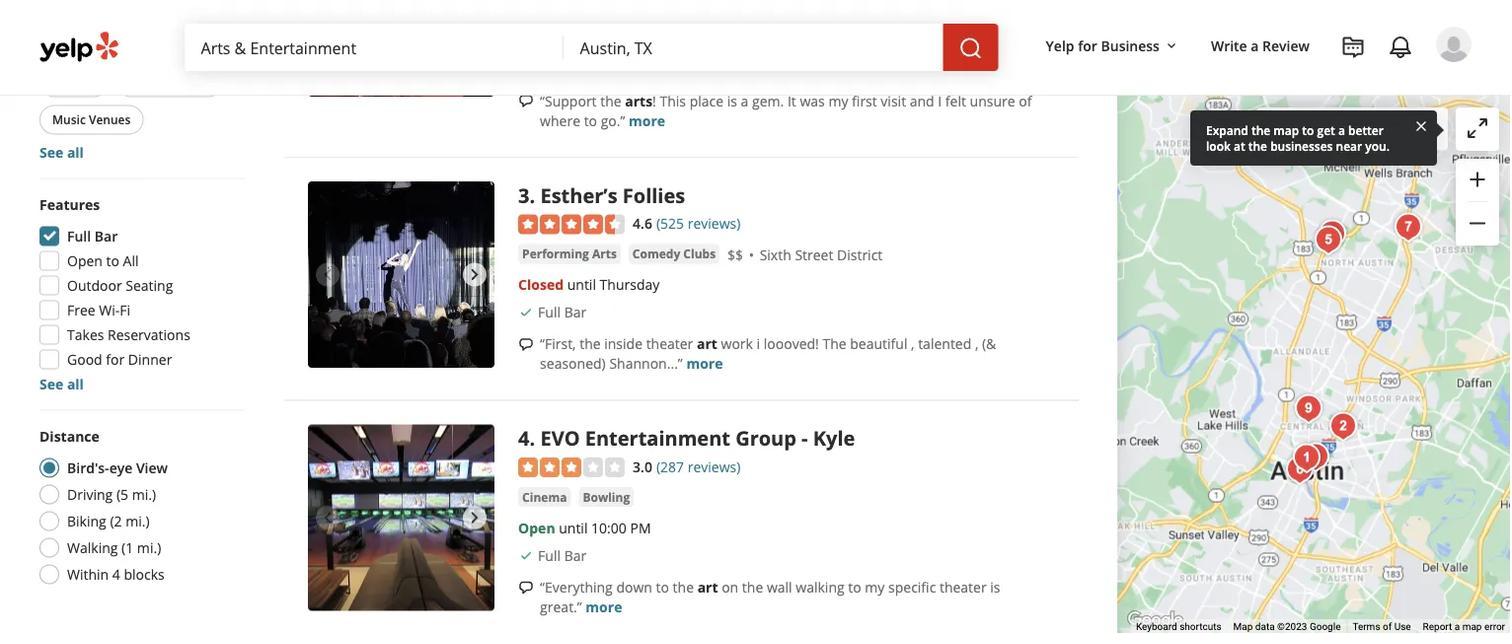 Task type: describe. For each thing, give the bounding box(es) containing it.
. for 3
[[530, 181, 535, 209]]

ruby a. image
[[1436, 27, 1472, 62]]

3.0 link
[[633, 455, 652, 477]]

2 , from the left
[[975, 335, 978, 353]]

free
[[67, 301, 95, 320]]

a inside ! this place is a gem. it was my first visit and i felt unsure of where to go."
[[741, 91, 748, 110]]

0 horizontal spatial 4
[[112, 566, 120, 584]]

google
[[1310, 621, 1341, 633]]

review
[[1262, 36, 1310, 55]]

blocks
[[124, 566, 165, 584]]

outdoor seating
[[67, 276, 173, 295]]

closed for closed until 5:00 pm
[[518, 4, 564, 23]]

notifications image
[[1389, 36, 1412, 59]]

outdoor
[[67, 276, 122, 295]]

a right write
[[1251, 36, 1259, 55]]

slideshow element for 4
[[308, 425, 495, 611]]

work i loooved! the beautiful , talented , (& seasoned) shannon..."
[[540, 335, 996, 373]]

write a review link
[[1203, 28, 1318, 63]]

walking (1 mi.)
[[67, 539, 161, 558]]

felt
[[945, 91, 966, 110]]

1 next image from the top
[[463, 0, 487, 15]]

walking
[[796, 578, 844, 597]]

was
[[800, 91, 825, 110]]

full bar inside group
[[67, 227, 118, 246]]

within 4 blocks
[[67, 566, 165, 584]]

cinema
[[522, 489, 567, 505]]

none field near
[[580, 37, 927, 58]]

close image
[[1413, 117, 1429, 134]]

full for 16 checkmark v2 image
[[538, 59, 561, 78]]

option group containing distance
[[34, 427, 245, 591]]

"first,
[[540, 335, 576, 353]]

4.6 link
[[633, 212, 652, 233]]

features
[[39, 195, 100, 214]]

sixth street district
[[760, 245, 883, 264]]

1 vertical spatial clubs
[[683, 246, 716, 262]]

more for follies
[[686, 354, 723, 373]]

google image
[[1123, 608, 1188, 634]]

16 chevron down v2 image
[[1164, 38, 1179, 54]]

walking
[[67, 539, 118, 558]]

all for see all "button" in the group
[[67, 143, 84, 162]]

to right down
[[656, 578, 669, 597]]

follies
[[623, 181, 685, 209]]

zoom out image
[[1466, 212, 1489, 235]]

expand
[[1206, 122, 1248, 138]]

elephant room image
[[1287, 439, 1326, 478]]

(287 reviews) link
[[656, 455, 741, 477]]

bird's-
[[67, 459, 109, 478]]

thursday
[[600, 275, 660, 294]]

theater inside on the wall walking to my specific theater is great."
[[940, 578, 987, 597]]

map for error
[[1462, 621, 1482, 633]]

moves
[[1394, 120, 1436, 139]]

data
[[1255, 621, 1275, 633]]

16 checkmark v2 image for 4
[[518, 548, 534, 564]]

arcades button
[[39, 30, 111, 60]]

wall
[[767, 578, 792, 597]]

to inside ! this place is a gem. it was my first visit and i felt unsure of where to go."
[[584, 111, 597, 130]]

group containing features
[[34, 195, 245, 394]]

specific
[[888, 578, 936, 597]]

seasoned)
[[540, 354, 606, 373]]

1 horizontal spatial 4
[[518, 425, 530, 452]]

full bar for 16 checkmark v2 image
[[538, 59, 586, 78]]

open for open until 10:00 pm
[[518, 519, 555, 538]]

$$
[[727, 245, 743, 264]]

unsure
[[970, 91, 1015, 110]]

mi.) for driving (5 mi.)
[[132, 486, 156, 504]]

full bar for 4 16 checkmark v2 icon
[[538, 546, 586, 565]]

none field find
[[201, 37, 548, 58]]

comedy clubs inside see all group
[[129, 74, 210, 90]]

is inside on the wall walking to my specific theater is great."
[[990, 578, 1000, 597]]

comedy clubs inside comedy clubs link
[[632, 246, 716, 262]]

-
[[802, 425, 808, 452]]

1 slideshow element from the top
[[308, 0, 495, 97]]

performing arts for the performing arts button in the see all group
[[132, 37, 223, 53]]

my inside on the wall walking to my specific theater is great."
[[865, 578, 885, 597]]

1 vertical spatial arts
[[592, 246, 617, 262]]

3.0
[[633, 457, 652, 476]]

1 vertical spatial performing arts button
[[518, 244, 621, 264]]

a right report
[[1455, 621, 1460, 633]]

until for evo
[[559, 519, 588, 538]]

0 horizontal spatial theater
[[646, 335, 693, 353]]

yelp for business
[[1046, 36, 1160, 55]]

map region
[[1067, 0, 1511, 634]]

loooved!
[[764, 335, 819, 353]]

see all for see all "button" within the group
[[39, 375, 84, 394]]

bar for 16 checkmark v2 image
[[564, 59, 586, 78]]

sky lounge on lady bird image
[[1280, 451, 1319, 490]]

the vortex image inside map region
[[1323, 407, 1363, 447]]

biking (2 mi.)
[[67, 512, 150, 531]]

where
[[540, 111, 580, 130]]

for for good
[[106, 350, 125, 369]]

"everything
[[540, 578, 613, 597]]

(525
[[656, 214, 684, 233]]

driving
[[67, 486, 113, 504]]

terms
[[1353, 621, 1380, 633]]

cinema button
[[518, 488, 571, 507]]

esther's
[[540, 181, 617, 209]]

the for "first, the inside theater art
[[580, 335, 601, 353]]

pm for closed until 5:00 pm
[[631, 4, 651, 23]]

©2023
[[1277, 621, 1307, 633]]

within
[[67, 566, 109, 584]]

16 checkmark v2 image
[[518, 61, 534, 77]]

map data ©2023 google
[[1233, 621, 1341, 633]]

esther's follies link
[[540, 181, 685, 209]]

yelp
[[1046, 36, 1074, 55]]

keyboard shortcuts button
[[1136, 620, 1221, 634]]

for for yelp
[[1078, 36, 1097, 55]]

comedy for bottom comedy clubs button
[[632, 246, 680, 262]]

bowling button
[[579, 488, 634, 507]]

10:00
[[591, 519, 627, 538]]

map for to
[[1273, 122, 1299, 138]]

of inside ! this place is a gem. it was my first visit and i felt unsure of where to go."
[[1019, 91, 1032, 110]]

bar for 4 16 checkmark v2 icon
[[564, 546, 586, 565]]

see for see all "button" in the group
[[39, 143, 63, 162]]

bar inside group
[[95, 227, 118, 246]]

comedy for the left comedy clubs button
[[129, 74, 176, 90]]

on the wall walking to my specific theater is great."
[[540, 578, 1000, 616]]

error
[[1484, 621, 1505, 633]]

projects image
[[1341, 36, 1365, 59]]

street
[[795, 245, 833, 264]]

free wi-fi
[[67, 301, 130, 320]]

16 speech v2 image
[[518, 337, 534, 353]]

1 horizontal spatial group
[[1456, 159, 1499, 246]]

5:00
[[600, 4, 627, 23]]

see for see all "button" within the group
[[39, 375, 63, 394]]

my inside ! this place is a gem. it was my first visit and i felt unsure of where to go."
[[828, 91, 848, 110]]

"support the arts
[[540, 91, 652, 110]]

the for on the wall walking to my specific theater is great."
[[742, 578, 763, 597]]

i
[[938, 91, 942, 110]]

the ballroom at spider house image
[[1289, 389, 1328, 429]]

expand the map to get a better look at the businesses near you.
[[1206, 122, 1390, 154]]

performing arts link
[[518, 244, 621, 264]]

as
[[1343, 120, 1357, 139]]

4.6
[[633, 214, 652, 233]]

is inside ! this place is a gem. it was my first visit and i felt unsure of where to go."
[[727, 91, 737, 110]]

yelp for business button
[[1038, 28, 1187, 63]]

shortcuts
[[1180, 621, 1221, 633]]

visit
[[881, 91, 906, 110]]

report a map error link
[[1423, 621, 1505, 633]]

"first, the inside theater art
[[540, 335, 717, 353]]

sixth
[[760, 245, 791, 264]]

closed until thursday
[[518, 275, 660, 294]]

venues
[[89, 112, 131, 128]]

! this place is a gem. it was my first visit and i felt unsure of where to go."
[[540, 91, 1032, 130]]

until for esther's
[[567, 275, 596, 294]]

keyboard
[[1136, 621, 1177, 633]]

music
[[52, 112, 86, 128]]

0 vertical spatial more link
[[629, 111, 665, 130]]

near
[[1336, 138, 1362, 154]]

report a map error
[[1423, 621, 1505, 633]]

search
[[1296, 120, 1340, 139]]



Task type: vqa. For each thing, say whether or not it's contained in the screenshot.
to map
yes



Task type: locate. For each thing, give the bounding box(es) containing it.
16 speech v2 image for "support
[[518, 93, 534, 109]]

at
[[1234, 138, 1245, 154]]

distance
[[39, 427, 99, 446]]

until down performing arts link
[[567, 275, 596, 294]]

mi.) right (2
[[126, 512, 150, 531]]

mi.) for biking (2 mi.)
[[126, 512, 150, 531]]

art for entertainment
[[697, 578, 718, 597]]

deal
[[615, 32, 644, 51]]

see all button down good
[[39, 375, 84, 394]]

1 vertical spatial previous image
[[316, 506, 340, 530]]

the for expand the map to get a better look at the businesses near you.
[[1251, 122, 1270, 138]]

wi-
[[99, 301, 120, 320]]

map for moves
[[1361, 120, 1390, 139]]

see all for see all "button" in the group
[[39, 143, 84, 162]]

1 reviews) from the top
[[688, 214, 741, 233]]

2 horizontal spatial map
[[1462, 621, 1482, 633]]

music venues button
[[39, 105, 143, 135]]

0 vertical spatial next image
[[463, 0, 487, 15]]

talented
[[918, 335, 971, 353]]

2 see all button from the top
[[39, 375, 84, 394]]

reservations
[[108, 326, 190, 344]]

Near text field
[[580, 37, 927, 58]]

arts
[[625, 91, 652, 110]]

reviews) for follies
[[688, 214, 741, 233]]

1 horizontal spatial performing
[[522, 246, 589, 262]]

. left evo
[[530, 425, 535, 452]]

full inside group
[[67, 227, 91, 246]]

1 see all from the top
[[39, 143, 84, 162]]

esther's follies image
[[1296, 438, 1335, 477]]

of right "unsure"
[[1019, 91, 1032, 110]]

performing arts inside see all group
[[132, 37, 223, 53]]

previous image for 3
[[316, 263, 340, 287]]

1 . from the top
[[530, 181, 535, 209]]

reviews) down "evo entertainment group - kyle" link
[[688, 457, 741, 476]]

pinstack image
[[1388, 208, 1428, 247]]

full bar up "first, in the left bottom of the page
[[538, 303, 586, 322]]

1 vertical spatial closed
[[518, 275, 564, 294]]

next image
[[463, 0, 487, 15], [463, 263, 487, 287], [463, 506, 487, 530]]

user actions element
[[1030, 25, 1499, 146]]

art
[[697, 335, 717, 353], [697, 578, 718, 597]]

full down features
[[67, 227, 91, 246]]

see all inside group
[[39, 143, 84, 162]]

all inside group
[[67, 375, 84, 394]]

full bar up "everything
[[538, 546, 586, 565]]

full right 16 checkmark v2 image
[[538, 59, 561, 78]]

eye
[[109, 459, 133, 478]]

bowling
[[583, 489, 630, 505]]

the vortex image
[[308, 0, 495, 97], [1323, 407, 1363, 447]]

see inside group
[[39, 143, 63, 162]]

slideshow element for 3
[[308, 181, 495, 368]]

comedy clubs up venues
[[129, 74, 210, 90]]

beautiful
[[850, 335, 907, 353]]

16 checkmark v2 image down cinema link
[[518, 548, 534, 564]]

$25 for $35 deal
[[538, 32, 644, 51]]

2 16 checkmark v2 image from the top
[[518, 548, 534, 564]]

0 horizontal spatial clubs
[[179, 74, 210, 90]]

Find text field
[[201, 37, 548, 58]]

better
[[1348, 122, 1384, 138]]

3 next image from the top
[[463, 506, 487, 530]]

it
[[788, 91, 796, 110]]

1 see all button from the top
[[39, 143, 84, 162]]

. for 4
[[530, 425, 535, 452]]

great."
[[540, 598, 582, 616]]

1 see from the top
[[39, 143, 63, 162]]

4 left evo
[[518, 425, 530, 452]]

more link for entertainment
[[586, 598, 622, 616]]

1 horizontal spatial my
[[865, 578, 885, 597]]

of
[[1019, 91, 1032, 110], [1383, 621, 1392, 633]]

!
[[652, 91, 656, 110]]

1 vertical spatial the vortex image
[[1323, 407, 1363, 447]]

0 horizontal spatial open
[[67, 252, 103, 270]]

terms of use link
[[1353, 621, 1411, 633]]

performing for the performing arts button in the see all group
[[132, 37, 196, 53]]

option group
[[34, 427, 245, 591]]

1 horizontal spatial more link
[[629, 111, 665, 130]]

and
[[910, 91, 934, 110]]

previous image
[[316, 263, 340, 287], [316, 506, 340, 530]]

mi.) right (1
[[137, 539, 161, 558]]

closed down performing arts link
[[518, 275, 564, 294]]

all inside group
[[67, 143, 84, 162]]

1 previous image from the top
[[316, 263, 340, 287]]

0 vertical spatial my
[[828, 91, 848, 110]]

see up distance
[[39, 375, 63, 394]]

1 vertical spatial all
[[67, 375, 84, 394]]

all down good
[[67, 375, 84, 394]]

1 none field from the left
[[201, 37, 548, 58]]

1 horizontal spatial ,
[[975, 335, 978, 353]]

place
[[690, 91, 724, 110]]

1 horizontal spatial clubs
[[683, 246, 716, 262]]

1 horizontal spatial none field
[[580, 37, 927, 58]]

2 vertical spatial mi.)
[[137, 539, 161, 558]]

map inside expand the map to get a better look at the businesses near you.
[[1273, 122, 1299, 138]]

until up $25 for $35 deal
[[567, 4, 596, 23]]

reviews) up $$
[[688, 214, 741, 233]]

1 horizontal spatial comedy clubs button
[[629, 244, 720, 264]]

punch bowl social austin image
[[1312, 215, 1352, 254]]

more link down !
[[629, 111, 665, 130]]

full
[[538, 59, 561, 78], [67, 227, 91, 246], [538, 303, 561, 322], [538, 546, 561, 565]]

reviews) inside (287 reviews) link
[[688, 457, 741, 476]]

this
[[660, 91, 686, 110]]

4 down walking (1 mi.)
[[112, 566, 120, 584]]

2 . from the top
[[530, 425, 535, 452]]

1 vertical spatial of
[[1383, 621, 1392, 633]]

1 horizontal spatial comedy clubs
[[632, 246, 716, 262]]

1 vertical spatial 4
[[112, 566, 120, 584]]

more down the work
[[686, 354, 723, 373]]

kyle
[[813, 425, 855, 452]]

of left use
[[1383, 621, 1392, 633]]

1 horizontal spatial arts
[[592, 246, 617, 262]]

is right "place"
[[727, 91, 737, 110]]

1 horizontal spatial is
[[990, 578, 1000, 597]]

keyboard shortcuts
[[1136, 621, 1221, 633]]

a inside expand the map to get a better look at the businesses near you.
[[1338, 122, 1345, 138]]

to left "get" on the top right of the page
[[1302, 122, 1314, 138]]

0 horizontal spatial for
[[106, 350, 125, 369]]

the inside on the wall walking to my specific theater is great."
[[742, 578, 763, 597]]

0 vertical spatial arts
[[199, 37, 223, 53]]

3 star rating image
[[518, 458, 625, 478]]

more link down "everything down to the art
[[586, 598, 622, 616]]

for right yelp
[[1078, 36, 1097, 55]]

(5
[[116, 486, 128, 504]]

more link for follies
[[686, 354, 723, 373]]

2 horizontal spatial more
[[686, 354, 723, 373]]

comedy clubs button down (525 at left top
[[629, 244, 720, 264]]

0 horizontal spatial none field
[[201, 37, 548, 58]]

full for 4 16 checkmark v2 icon
[[538, 546, 561, 565]]

1 vertical spatial comedy
[[632, 246, 680, 262]]

art left the work
[[697, 335, 717, 353]]

2 next image from the top
[[463, 263, 487, 287]]

0 vertical spatial more
[[629, 111, 665, 130]]

4.6 star rating image
[[518, 215, 625, 234]]

for for $25
[[565, 32, 584, 51]]

none field down previous image
[[201, 37, 548, 58]]

1 vertical spatial see all
[[39, 375, 84, 394]]

1 vertical spatial theater
[[940, 578, 987, 597]]

1 all from the top
[[67, 143, 84, 162]]

ipic austin image
[[1309, 221, 1348, 260]]

closed for closed until thursday
[[518, 275, 564, 294]]

performing inside see all group
[[132, 37, 196, 53]]

(&
[[982, 335, 996, 353]]

to inside on the wall walking to my specific theater is great."
[[848, 578, 861, 597]]

map right as on the right top of the page
[[1361, 120, 1390, 139]]

more
[[629, 111, 665, 130], [686, 354, 723, 373], [586, 598, 622, 616]]

16 speech v2 image left "everything
[[518, 580, 534, 596]]

dinner
[[128, 350, 172, 369]]

0 vertical spatial 16 speech v2 image
[[518, 93, 534, 109]]

takes reservations
[[67, 326, 190, 344]]

1 pm from the top
[[631, 4, 651, 23]]

previous image for 4
[[316, 506, 340, 530]]

evo
[[540, 425, 580, 452]]

1 vertical spatial comedy clubs button
[[629, 244, 720, 264]]

comedy down (525 at left top
[[632, 246, 680, 262]]

full for 16 checkmark v2 icon for 3
[[538, 303, 561, 322]]

closed up $25
[[518, 4, 564, 23]]

1 16 speech v2 image from the top
[[518, 93, 534, 109]]

2 see all from the top
[[39, 375, 84, 394]]

1 horizontal spatial comedy
[[632, 246, 680, 262]]

a left 'gem.'
[[741, 91, 748, 110]]

until left 10:00 in the bottom of the page
[[559, 519, 588, 538]]

bar
[[564, 59, 586, 78], [95, 227, 118, 246], [564, 303, 586, 322], [564, 546, 586, 565]]

more for entertainment
[[586, 598, 622, 616]]

see all button inside group
[[39, 375, 84, 394]]

is
[[727, 91, 737, 110], [990, 578, 1000, 597]]

0 horizontal spatial the vortex image
[[308, 0, 495, 97]]

gem.
[[752, 91, 784, 110]]

"everything down to the art
[[540, 578, 718, 597]]

0 horizontal spatial is
[[727, 91, 737, 110]]

bar down open until 10:00 pm
[[564, 546, 586, 565]]

group
[[1456, 159, 1499, 246], [34, 195, 245, 394]]

open until 10:00 pm
[[518, 519, 651, 538]]

1 vertical spatial slideshow element
[[308, 181, 495, 368]]

see all
[[39, 143, 84, 162], [39, 375, 84, 394]]

open down cinema link
[[518, 519, 555, 538]]

0 vertical spatial previous image
[[316, 263, 340, 287]]

16 checkmark v2 image up 16 speech v2 icon
[[518, 305, 534, 321]]

0 vertical spatial until
[[567, 4, 596, 23]]

search as map moves
[[1296, 120, 1436, 139]]

(287 reviews)
[[656, 457, 741, 476]]

closed until 5:00 pm
[[518, 4, 651, 23]]

all for see all "button" within the group
[[67, 375, 84, 394]]

0 horizontal spatial arts
[[199, 37, 223, 53]]

performing right "arcades"
[[132, 37, 196, 53]]

comedy
[[129, 74, 176, 90], [632, 246, 680, 262]]

0 vertical spatial comedy
[[129, 74, 176, 90]]

slideshow element
[[308, 0, 495, 97], [308, 181, 495, 368], [308, 425, 495, 611]]

1 vertical spatial until
[[567, 275, 596, 294]]

0 horizontal spatial comedy clubs
[[129, 74, 210, 90]]

full bar for 16 checkmark v2 icon for 3
[[538, 303, 586, 322]]

0 horizontal spatial map
[[1273, 122, 1299, 138]]

0 horizontal spatial comedy
[[129, 74, 176, 90]]

(2
[[110, 512, 122, 531]]

2 reviews) from the top
[[688, 457, 741, 476]]

1 vertical spatial see
[[39, 375, 63, 394]]

zoom in image
[[1466, 168, 1489, 191]]

more link down the work
[[686, 354, 723, 373]]

driving (5 mi.)
[[67, 486, 156, 504]]

1 vertical spatial comedy clubs
[[632, 246, 716, 262]]

see all button down music in the top of the page
[[39, 143, 84, 162]]

1 horizontal spatial theater
[[940, 578, 987, 597]]

performing arts button
[[119, 30, 235, 60], [518, 244, 621, 264]]

search image
[[959, 37, 983, 60]]

comedy clubs
[[129, 74, 210, 90], [632, 246, 716, 262]]

see down music in the top of the page
[[39, 143, 63, 162]]

comedy up venues
[[129, 74, 176, 90]]

comedy inside see all group
[[129, 74, 176, 90]]

my left specific
[[865, 578, 885, 597]]

performing arts for bottom the performing arts button
[[522, 246, 617, 262]]

open up the outdoor
[[67, 252, 103, 270]]

see
[[39, 143, 63, 162], [39, 375, 63, 394]]

1 vertical spatial more
[[686, 354, 723, 373]]

0 horizontal spatial performing arts
[[132, 37, 223, 53]]

2 closed from the top
[[518, 275, 564, 294]]

for down takes reservations
[[106, 350, 125, 369]]

1 16 checkmark v2 image from the top
[[518, 305, 534, 321]]

1 vertical spatial performing arts
[[522, 246, 617, 262]]

full bar down $25
[[538, 59, 586, 78]]

16 speech v2 image for "everything
[[518, 580, 534, 596]]

you.
[[1365, 138, 1390, 154]]

see all down music in the top of the page
[[39, 143, 84, 162]]

1 horizontal spatial more
[[629, 111, 665, 130]]

0 horizontal spatial more
[[586, 598, 622, 616]]

next image for 4 . evo entertainment group - kyle
[[463, 506, 487, 530]]

0 vertical spatial performing arts button
[[119, 30, 235, 60]]

2 horizontal spatial more link
[[686, 354, 723, 373]]

1 vertical spatial .
[[530, 425, 535, 452]]

2 vertical spatial until
[[559, 519, 588, 538]]

business
[[1101, 36, 1160, 55]]

clubs inside see all group
[[179, 74, 210, 90]]

esther's follies image
[[308, 181, 495, 368]]

2 vertical spatial next image
[[463, 506, 487, 530]]

arts inside see all group
[[199, 37, 223, 53]]

expand the map to get a better look at the businesses near you. tooltip
[[1190, 111, 1437, 166]]

0 horizontal spatial performing
[[132, 37, 196, 53]]

16 speech v2 image
[[518, 93, 534, 109], [518, 580, 534, 596]]

1 horizontal spatial map
[[1361, 120, 1390, 139]]

2 previous image from the top
[[316, 506, 340, 530]]

none field up 'gem.'
[[580, 37, 927, 58]]

1 horizontal spatial the vortex image
[[1323, 407, 1363, 447]]

my
[[828, 91, 848, 110], [865, 578, 885, 597]]

see all button inside group
[[39, 143, 84, 162]]

bowling link
[[579, 488, 634, 507]]

expand map image
[[1466, 116, 1489, 140]]

theater up shannon..."
[[646, 335, 693, 353]]

all down music in the top of the page
[[67, 143, 84, 162]]

0 vertical spatial of
[[1019, 91, 1032, 110]]

2 pm from the top
[[630, 519, 651, 538]]

0 vertical spatial the vortex image
[[308, 0, 495, 97]]

evo entertainment group - kyle link
[[540, 425, 855, 452]]

good for dinner
[[67, 350, 172, 369]]

0 vertical spatial 16 checkmark v2 image
[[518, 305, 534, 321]]

2 see from the top
[[39, 375, 63, 394]]

0 vertical spatial mi.)
[[132, 486, 156, 504]]

0 horizontal spatial of
[[1019, 91, 1032, 110]]

inside
[[604, 335, 643, 353]]

write
[[1211, 36, 1247, 55]]

to inside expand the map to get a better look at the businesses near you.
[[1302, 122, 1314, 138]]

view
[[136, 459, 168, 478]]

bar down "closed until thursday"
[[564, 303, 586, 322]]

2 vertical spatial slideshow element
[[308, 425, 495, 611]]

None search field
[[185, 24, 1002, 71]]

art for follies
[[697, 335, 717, 353]]

next image for 3 . esther's follies
[[463, 263, 487, 287]]

bar down $25 for $35 deal
[[564, 59, 586, 78]]

16 checkmark v2 image
[[518, 305, 534, 321], [518, 548, 534, 564]]

0 vertical spatial clubs
[[179, 74, 210, 90]]

1 vertical spatial my
[[865, 578, 885, 597]]

4 . evo entertainment group - kyle
[[518, 425, 855, 452]]

mi.) for walking (1 mi.)
[[137, 539, 161, 558]]

reviews) for entertainment
[[688, 457, 741, 476]]

pm right 5:00
[[631, 4, 651, 23]]

1 vertical spatial performing
[[522, 246, 589, 262]]

pm for open until 10:00 pm
[[630, 519, 651, 538]]

full bar
[[538, 59, 586, 78], [67, 227, 118, 246], [538, 303, 586, 322], [538, 546, 586, 565]]

, left (&
[[975, 335, 978, 353]]

businesses
[[1270, 138, 1333, 154]]

for inside "button"
[[1078, 36, 1097, 55]]

3 slideshow element from the top
[[308, 425, 495, 611]]

see all inside group
[[39, 375, 84, 394]]

0 vertical spatial reviews)
[[688, 214, 741, 233]]

2 vertical spatial more link
[[586, 598, 622, 616]]

terms of use
[[1353, 621, 1411, 633]]

0 horizontal spatial group
[[34, 195, 245, 394]]

district
[[837, 245, 883, 264]]

bird's-eye view
[[67, 459, 168, 478]]

group
[[735, 425, 796, 452]]

map left "get" on the top right of the page
[[1273, 122, 1299, 138]]

1 horizontal spatial of
[[1383, 621, 1392, 633]]

see all down good
[[39, 375, 84, 394]]

0 horizontal spatial ,
[[911, 335, 914, 353]]

(525 reviews)
[[656, 214, 741, 233]]

0 vertical spatial performing
[[132, 37, 196, 53]]

1 vertical spatial see all button
[[39, 375, 84, 394]]

full up "first, in the left bottom of the page
[[538, 303, 561, 322]]

, left talented
[[911, 335, 914, 353]]

reviews) inside (525 reviews) link
[[688, 214, 741, 233]]

0 horizontal spatial comedy clubs button
[[116, 68, 223, 97]]

0 vertical spatial comedy clubs button
[[116, 68, 223, 97]]

a right "get" on the top right of the page
[[1338, 122, 1345, 138]]

comedy clubs button up venues
[[116, 68, 223, 97]]

None field
[[201, 37, 548, 58], [580, 37, 927, 58]]

entertainment
[[585, 425, 730, 452]]

full bar up open to all
[[67, 227, 118, 246]]

0 horizontal spatial performing arts button
[[119, 30, 235, 60]]

evo entertainment group - kyle image
[[308, 425, 495, 611]]

1 vertical spatial mi.)
[[126, 512, 150, 531]]

1 vertical spatial reviews)
[[688, 457, 741, 476]]

0 vertical spatial pm
[[631, 4, 651, 23]]

more down !
[[629, 111, 665, 130]]

to right walking
[[848, 578, 861, 597]]

open for open to all
[[67, 252, 103, 270]]

bar up open to all
[[95, 227, 118, 246]]

0 vertical spatial 4
[[518, 425, 530, 452]]

mi.) right "(5"
[[132, 486, 156, 504]]

1 horizontal spatial performing arts
[[522, 246, 617, 262]]

see all group
[[36, 0, 245, 162]]

16 speech v2 image down 16 checkmark v2 image
[[518, 93, 534, 109]]

full up "everything
[[538, 546, 561, 565]]

comedy clubs down (525 at left top
[[632, 246, 716, 262]]

2 none field from the left
[[580, 37, 927, 58]]

2 all from the top
[[67, 375, 84, 394]]

performing for bottom the performing arts button
[[522, 246, 589, 262]]

. left esther's
[[530, 181, 535, 209]]

0 vertical spatial .
[[530, 181, 535, 209]]

"support
[[540, 91, 597, 110]]

2 slideshow element from the top
[[308, 181, 495, 368]]

1 vertical spatial pm
[[630, 519, 651, 538]]

3 . esther's follies
[[518, 181, 685, 209]]

theater right specific
[[940, 578, 987, 597]]

to left all on the left of the page
[[106, 252, 119, 270]]

pm right 10:00 in the bottom of the page
[[630, 519, 651, 538]]

the for "support the arts
[[600, 91, 621, 110]]

comedy clubs button
[[116, 68, 223, 97], [629, 244, 720, 264]]

is right specific
[[990, 578, 1000, 597]]

arcades
[[52, 37, 98, 53]]

all
[[123, 252, 139, 270]]

performing arts button inside see all group
[[119, 30, 235, 60]]

1 , from the left
[[911, 335, 914, 353]]

0 vertical spatial see all button
[[39, 143, 84, 162]]

performing arts inside performing arts link
[[522, 246, 617, 262]]

4
[[518, 425, 530, 452], [112, 566, 120, 584]]

0 vertical spatial theater
[[646, 335, 693, 353]]

for
[[565, 32, 584, 51], [1078, 36, 1097, 55], [106, 350, 125, 369]]

0 vertical spatial is
[[727, 91, 737, 110]]

clubs
[[179, 74, 210, 90], [683, 246, 716, 262]]

0 vertical spatial see
[[39, 143, 63, 162]]

more down "everything down to the art
[[586, 598, 622, 616]]

previous image
[[316, 0, 340, 15]]

1 closed from the top
[[518, 4, 564, 23]]

to down "support the arts
[[584, 111, 597, 130]]

see inside group
[[39, 375, 63, 394]]

my right was at top
[[828, 91, 848, 110]]

map
[[1361, 120, 1390, 139], [1273, 122, 1299, 138], [1462, 621, 1482, 633]]

16 checkmark v2 image for 3
[[518, 305, 534, 321]]

0 horizontal spatial more link
[[586, 598, 622, 616]]

for right $25
[[565, 32, 584, 51]]

map left error
[[1462, 621, 1482, 633]]

0 vertical spatial comedy clubs
[[129, 74, 210, 90]]

all
[[67, 143, 84, 162], [67, 375, 84, 394]]

2 16 speech v2 image from the top
[[518, 580, 534, 596]]

bar for 16 checkmark v2 icon for 3
[[564, 303, 586, 322]]

performing down '4.6 star rating' image
[[522, 246, 589, 262]]

1 horizontal spatial performing arts button
[[518, 244, 621, 264]]

art left on
[[697, 578, 718, 597]]

first
[[852, 91, 877, 110]]

1 vertical spatial next image
[[463, 263, 487, 287]]



